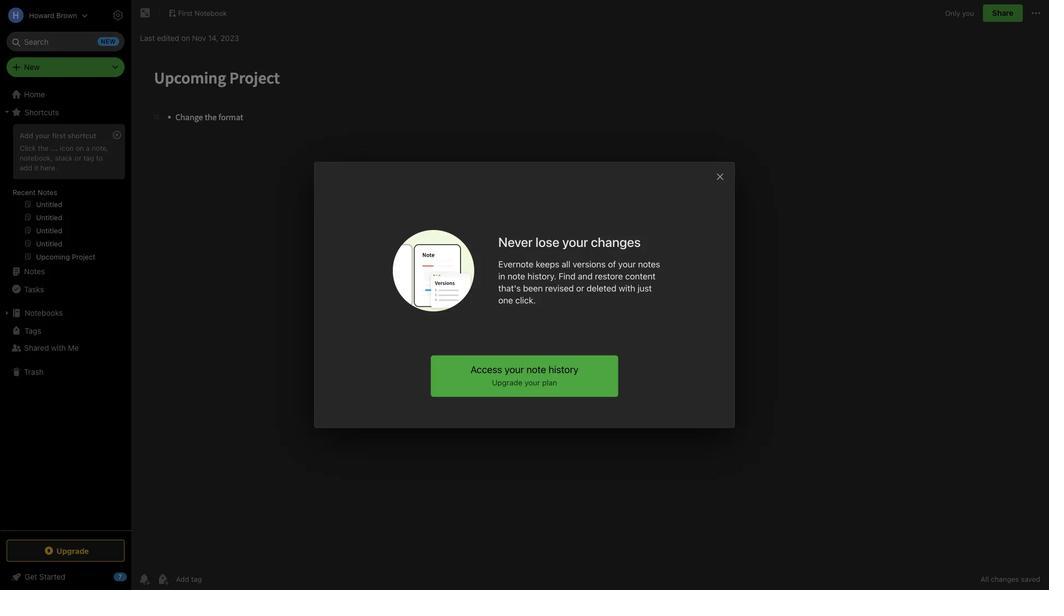 Task type: vqa. For each thing, say whether or not it's contained in the screenshot.
Change Photo
no



Task type: describe. For each thing, give the bounding box(es) containing it.
note window element
[[131, 0, 1049, 590]]

icon
[[60, 144, 74, 152]]

click the ...
[[20, 144, 58, 152]]

Search text field
[[14, 32, 117, 51]]

shortcut
[[68, 131, 96, 139]]

...
[[51, 144, 58, 152]]

your inside 'evernote keeps all versions of your notes in note history. find and restore content that's been revised or deleted with just one click.'
[[618, 259, 636, 269]]

lose
[[535, 234, 559, 250]]

notes
[[638, 259, 660, 269]]

recent
[[13, 188, 36, 196]]

upgrade inside access your note history upgrade your plan
[[492, 378, 522, 387]]

tasks
[[24, 285, 44, 294]]

only you
[[945, 9, 974, 17]]

note inside access your note history upgrade your plan
[[526, 364, 546, 375]]

all
[[981, 575, 989, 583]]

access
[[471, 364, 502, 375]]

0 horizontal spatial with
[[51, 343, 66, 352]]

never
[[498, 234, 533, 250]]

add a reminder image
[[138, 573, 151, 586]]

group inside tree
[[0, 121, 131, 267]]

shortcuts
[[25, 107, 59, 117]]

first
[[52, 131, 66, 139]]

revised
[[545, 283, 574, 293]]

of
[[608, 259, 616, 269]]

upgrade button
[[7, 540, 125, 562]]

14,
[[208, 34, 218, 43]]

to
[[96, 153, 103, 162]]

all changes saved
[[981, 575, 1040, 583]]

2023
[[220, 34, 239, 43]]

notebook
[[195, 9, 227, 17]]

shared with me
[[24, 343, 79, 352]]

icon on a note, notebook, stack or tag to add it here.
[[20, 144, 109, 171]]

the
[[38, 144, 49, 152]]

trash
[[24, 367, 44, 376]]

access your note history upgrade your plan
[[471, 364, 578, 387]]

only
[[945, 9, 960, 17]]

in
[[498, 271, 505, 281]]

shared
[[24, 343, 49, 352]]

shortcuts button
[[0, 103, 131, 121]]

expand notebooks image
[[3, 309, 11, 317]]

notebook,
[[20, 153, 53, 162]]

0 vertical spatial changes
[[591, 234, 641, 250]]

settings image
[[111, 9, 125, 22]]

first notebook
[[178, 9, 227, 17]]

new button
[[7, 57, 125, 77]]

been
[[523, 283, 543, 293]]

your left plan
[[525, 378, 540, 387]]

keeps
[[536, 259, 559, 269]]

your right access in the left bottom of the page
[[505, 364, 524, 375]]

first notebook button
[[164, 5, 231, 21]]

last
[[140, 34, 155, 43]]

saved
[[1021, 575, 1040, 583]]

your up the
[[35, 131, 50, 139]]

on inside note window element
[[181, 34, 190, 43]]

or inside icon on a note, notebook, stack or tag to add it here.
[[75, 153, 81, 162]]

history
[[549, 364, 578, 375]]



Task type: locate. For each thing, give the bounding box(es) containing it.
or down and
[[576, 283, 584, 293]]

tag
[[83, 153, 94, 162]]

None search field
[[14, 32, 117, 51]]

home
[[24, 90, 45, 99]]

0 horizontal spatial note
[[508, 271, 525, 281]]

last edited on nov 14, 2023
[[140, 34, 239, 43]]

or
[[75, 153, 81, 162], [576, 283, 584, 293]]

on
[[181, 34, 190, 43], [76, 144, 84, 152]]

0 vertical spatial upgrade
[[492, 378, 522, 387]]

add
[[20, 131, 33, 139]]

click
[[20, 144, 36, 152]]

1 horizontal spatial with
[[619, 283, 635, 293]]

0 horizontal spatial changes
[[591, 234, 641, 250]]

your
[[35, 131, 50, 139], [562, 234, 588, 250], [618, 259, 636, 269], [505, 364, 524, 375], [525, 378, 540, 387]]

note up plan
[[526, 364, 546, 375]]

stack
[[55, 153, 73, 162]]

tags button
[[0, 322, 131, 339]]

find
[[559, 271, 576, 281]]

notes inside "group"
[[38, 188, 57, 196]]

1 vertical spatial on
[[76, 144, 84, 152]]

1 vertical spatial upgrade
[[56, 546, 89, 555]]

just
[[638, 283, 652, 293]]

notebooks link
[[0, 304, 131, 322]]

all
[[562, 259, 570, 269]]

notes link
[[0, 263, 131, 280]]

0 horizontal spatial on
[[76, 144, 84, 152]]

1 horizontal spatial note
[[526, 364, 546, 375]]

new
[[24, 63, 40, 72]]

add tag image
[[156, 573, 169, 586]]

plan
[[542, 378, 557, 387]]

tasks button
[[0, 280, 131, 298]]

upgrade inside popup button
[[56, 546, 89, 555]]

tree
[[0, 86, 131, 530]]

0 vertical spatial with
[[619, 283, 635, 293]]

note
[[508, 271, 525, 281], [526, 364, 546, 375]]

on left nov
[[181, 34, 190, 43]]

that's
[[498, 283, 521, 293]]

changes up of
[[591, 234, 641, 250]]

1 vertical spatial with
[[51, 343, 66, 352]]

history.
[[527, 271, 556, 281]]

home link
[[0, 86, 131, 103]]

1 horizontal spatial on
[[181, 34, 190, 43]]

trash link
[[0, 363, 131, 381]]

0 vertical spatial notes
[[38, 188, 57, 196]]

0 vertical spatial on
[[181, 34, 190, 43]]

with inside 'evernote keeps all versions of your notes in note history. find and restore content that's been revised or deleted with just one click.'
[[619, 283, 635, 293]]

with left "me"
[[51, 343, 66, 352]]

deleted
[[587, 283, 616, 293]]

content
[[625, 271, 656, 281]]

expand note image
[[139, 7, 152, 20]]

recent notes
[[13, 188, 57, 196]]

nov
[[192, 34, 206, 43]]

upgrade
[[492, 378, 522, 387], [56, 546, 89, 555]]

note inside 'evernote keeps all versions of your notes in note history. find and restore content that's been revised or deleted with just one click.'
[[508, 271, 525, 281]]

on inside icon on a note, notebook, stack or tag to add it here.
[[76, 144, 84, 152]]

share button
[[983, 4, 1023, 22]]

evernote
[[498, 259, 533, 269]]

or left tag
[[75, 153, 81, 162]]

group containing add your first shortcut
[[0, 121, 131, 267]]

tags
[[25, 326, 41, 335]]

you
[[962, 9, 974, 17]]

here.
[[40, 163, 57, 171]]

1 horizontal spatial or
[[576, 283, 584, 293]]

edited
[[157, 34, 179, 43]]

evernote keeps all versions of your notes in note history. find and restore content that's been revised or deleted with just one click.
[[498, 259, 660, 305]]

with left the just
[[619, 283, 635, 293]]

a
[[86, 144, 90, 152]]

click.
[[515, 295, 536, 305]]

group
[[0, 121, 131, 267]]

0 vertical spatial or
[[75, 153, 81, 162]]

on left a at the top
[[76, 144, 84, 152]]

note down evernote in the top of the page
[[508, 271, 525, 281]]

note,
[[92, 144, 109, 152]]

changes inside note window element
[[991, 575, 1019, 583]]

1 vertical spatial or
[[576, 283, 584, 293]]

1 horizontal spatial upgrade
[[492, 378, 522, 387]]

notes
[[38, 188, 57, 196], [24, 267, 45, 276]]

me
[[68, 343, 79, 352]]

tree containing home
[[0, 86, 131, 530]]

or inside 'evernote keeps all versions of your notes in note history. find and restore content that's been revised or deleted with just one click.'
[[576, 283, 584, 293]]

1 horizontal spatial changes
[[991, 575, 1019, 583]]

0 horizontal spatial upgrade
[[56, 546, 89, 555]]

share
[[992, 8, 1014, 17]]

changes right all
[[991, 575, 1019, 583]]

your right of
[[618, 259, 636, 269]]

restore
[[595, 271, 623, 281]]

with
[[619, 283, 635, 293], [51, 343, 66, 352]]

1 vertical spatial note
[[526, 364, 546, 375]]

add your first shortcut
[[20, 131, 96, 139]]

one
[[498, 295, 513, 305]]

never lose your changes
[[498, 234, 641, 250]]

your up all
[[562, 234, 588, 250]]

changes
[[591, 234, 641, 250], [991, 575, 1019, 583]]

Note Editor text field
[[131, 52, 1049, 568]]

1 vertical spatial notes
[[24, 267, 45, 276]]

add
[[20, 163, 32, 171]]

notebooks
[[25, 308, 63, 317]]

0 horizontal spatial or
[[75, 153, 81, 162]]

and
[[578, 271, 593, 281]]

versions
[[573, 259, 606, 269]]

shared with me link
[[0, 339, 131, 357]]

0 vertical spatial note
[[508, 271, 525, 281]]

1 vertical spatial changes
[[991, 575, 1019, 583]]

notes up tasks
[[24, 267, 45, 276]]

it
[[34, 163, 38, 171]]

notes right recent
[[38, 188, 57, 196]]

first
[[178, 9, 193, 17]]



